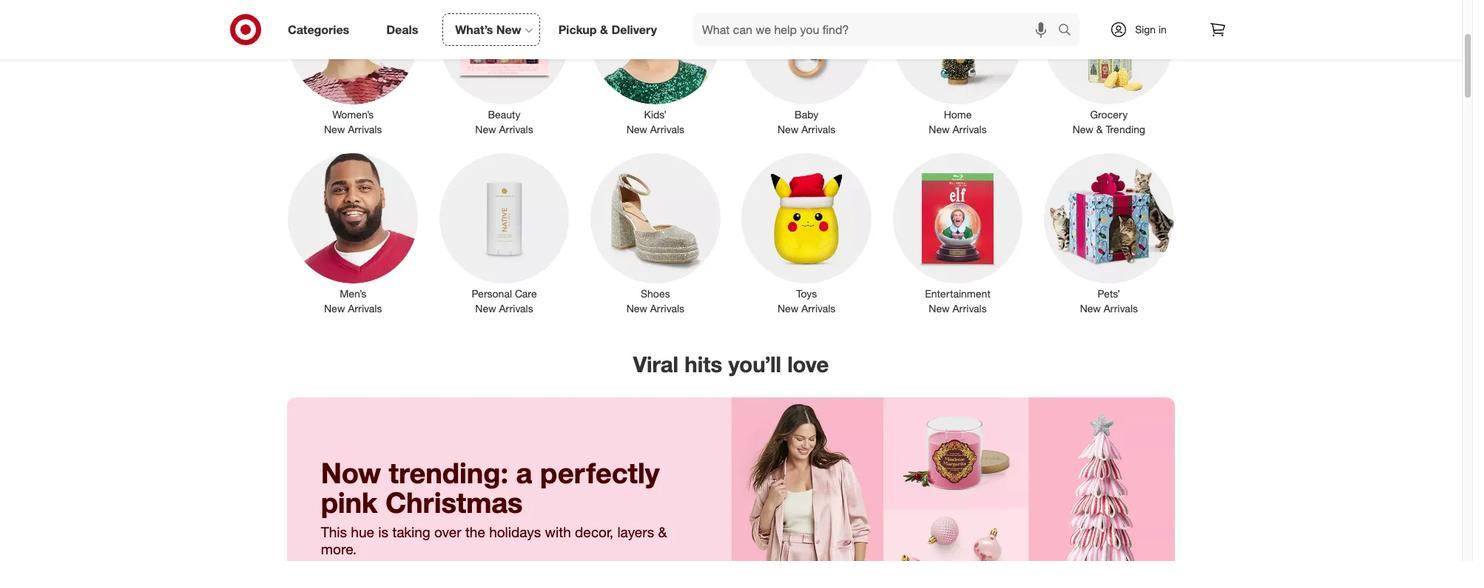 Task type: vqa. For each thing, say whether or not it's contained in the screenshot.
Pets'
yes



Task type: locate. For each thing, give the bounding box(es) containing it.
& right pickup
[[600, 22, 608, 37]]

new down grocery
[[1073, 123, 1094, 135]]

arrivals down shoes
[[651, 302, 685, 315]]

men's new arrivals
[[324, 287, 382, 315]]

arrivals for entertainment new arrivals
[[953, 302, 987, 315]]

2 vertical spatial &
[[658, 523, 667, 540]]

shoes
[[641, 287, 670, 300]]

new inside pets' new arrivals
[[1081, 302, 1101, 315]]

arrivals down care
[[499, 302, 533, 315]]

0 horizontal spatial &
[[600, 22, 608, 37]]

new inside home new arrivals
[[929, 123, 950, 135]]

arrivals down men's
[[348, 302, 382, 315]]

new down shoes
[[627, 302, 648, 315]]

new inside men's new arrivals
[[324, 302, 345, 315]]

new for home new arrivals
[[929, 123, 950, 135]]

arrivals down entertainment
[[953, 302, 987, 315]]

arrivals inside shoes new arrivals
[[651, 302, 685, 315]]

new down 'beauty'
[[476, 123, 496, 135]]

home
[[944, 108, 972, 121]]

arrivals inside the "kids' new arrivals"
[[651, 123, 685, 135]]

&
[[600, 22, 608, 37], [1097, 123, 1103, 135], [658, 523, 667, 540]]

new inside shoes new arrivals
[[627, 302, 648, 315]]

arrivals inside pets' new arrivals
[[1104, 302, 1139, 315]]

new down home
[[929, 123, 950, 135]]

0 vertical spatial &
[[600, 22, 608, 37]]

pickup & delivery link
[[546, 13, 676, 46]]

1 horizontal spatial &
[[658, 523, 667, 540]]

kids' new arrivals
[[627, 108, 685, 135]]

new for kids' new arrivals
[[627, 123, 648, 135]]

arrivals down pets' at the bottom of the page
[[1104, 302, 1139, 315]]

arrivals down the baby
[[802, 123, 836, 135]]

perfectly
[[540, 456, 660, 490]]

arrivals down toys
[[802, 302, 836, 315]]

arrivals inside entertainment new arrivals
[[953, 302, 987, 315]]

new right what's
[[497, 22, 522, 37]]

new for grocery new & trending
[[1073, 123, 1094, 135]]

toys new arrivals
[[778, 287, 836, 315]]

arrivals
[[348, 123, 382, 135], [499, 123, 533, 135], [651, 123, 685, 135], [802, 123, 836, 135], [953, 123, 987, 135], [348, 302, 382, 315], [499, 302, 533, 315], [651, 302, 685, 315], [802, 302, 836, 315], [953, 302, 987, 315], [1104, 302, 1139, 315]]

arrivals for beauty new arrivals
[[499, 123, 533, 135]]

arrivals down 'beauty'
[[499, 123, 533, 135]]

this
[[321, 523, 347, 540]]

search button
[[1052, 13, 1088, 49]]

new for men's new arrivals
[[324, 302, 345, 315]]

deals
[[387, 22, 418, 37]]

new inside beauty new arrivals
[[476, 123, 496, 135]]

arrivals down home
[[953, 123, 987, 135]]

new down toys
[[778, 302, 799, 315]]

you'll
[[729, 351, 782, 378]]

new inside entertainment new arrivals
[[929, 302, 950, 315]]

new down 'women's'
[[324, 123, 345, 135]]

arrivals inside men's new arrivals
[[348, 302, 382, 315]]

arrivals inside toys new arrivals
[[802, 302, 836, 315]]

arrivals inside baby new arrivals
[[802, 123, 836, 135]]

new for baby new arrivals
[[778, 123, 799, 135]]

new down men's
[[324, 302, 345, 315]]

new
[[497, 22, 522, 37], [324, 123, 345, 135], [476, 123, 496, 135], [627, 123, 648, 135], [778, 123, 799, 135], [929, 123, 950, 135], [1073, 123, 1094, 135], [324, 302, 345, 315], [476, 302, 496, 315], [627, 302, 648, 315], [778, 302, 799, 315], [929, 302, 950, 315], [1081, 302, 1101, 315]]

new down the baby
[[778, 123, 799, 135]]

1 vertical spatial &
[[1097, 123, 1103, 135]]

new for toys new arrivals
[[778, 302, 799, 315]]

more.
[[321, 540, 357, 557]]

what's new
[[455, 22, 522, 37]]

new down entertainment
[[929, 302, 950, 315]]

sign in link
[[1098, 13, 1190, 46]]

& down grocery
[[1097, 123, 1103, 135]]

new down pets' at the bottom of the page
[[1081, 302, 1101, 315]]

arrivals inside women's new arrivals
[[348, 123, 382, 135]]

arrivals inside beauty new arrivals
[[499, 123, 533, 135]]

in
[[1159, 23, 1167, 36]]

new down 'personal'
[[476, 302, 496, 315]]

& right layers
[[658, 523, 667, 540]]

hue
[[351, 523, 374, 540]]

new inside "grocery new & trending"
[[1073, 123, 1094, 135]]

hits
[[685, 351, 723, 378]]

kids'
[[644, 108, 667, 121]]

arrivals inside home new arrivals
[[953, 123, 987, 135]]

new inside toys new arrivals
[[778, 302, 799, 315]]

2 horizontal spatial &
[[1097, 123, 1103, 135]]

women's
[[333, 108, 374, 121]]

home new arrivals
[[929, 108, 987, 135]]

arrivals for kids' new arrivals
[[651, 123, 685, 135]]

What can we help you find? suggestions appear below search field
[[694, 13, 1062, 46]]

arrivals down kids'
[[651, 123, 685, 135]]

new for pets' new arrivals
[[1081, 302, 1101, 315]]

a
[[516, 456, 533, 490]]

baby
[[795, 108, 819, 121]]

new down kids'
[[627, 123, 648, 135]]

search
[[1052, 23, 1088, 38]]

new inside baby new arrivals
[[778, 123, 799, 135]]

deals link
[[374, 13, 437, 46]]

now trending: a perfectly pink christmas this hue is taking over the holidays with decor, layers & more.
[[321, 456, 667, 557]]

new inside the "kids' new arrivals"
[[627, 123, 648, 135]]

arrivals for men's new arrivals
[[348, 302, 382, 315]]

& inside now trending: a perfectly pink christmas this hue is taking over the holidays with decor, layers & more.
[[658, 523, 667, 540]]

sign in
[[1136, 23, 1167, 36]]

entertainment
[[925, 287, 991, 300]]

personal
[[472, 287, 512, 300]]

new inside women's new arrivals
[[324, 123, 345, 135]]

arrivals down 'women's'
[[348, 123, 382, 135]]



Task type: describe. For each thing, give the bounding box(es) containing it.
new for what's new
[[497, 22, 522, 37]]

arrivals for home new arrivals
[[953, 123, 987, 135]]

personal care new arrivals
[[472, 287, 537, 315]]

arrivals for baby new arrivals
[[802, 123, 836, 135]]

grocery
[[1091, 108, 1128, 121]]

arrivals for pets' new arrivals
[[1104, 302, 1139, 315]]

categories link
[[275, 13, 368, 46]]

viral hits you'll love
[[633, 351, 829, 378]]

what's
[[455, 22, 493, 37]]

the
[[466, 523, 486, 540]]

trending
[[1106, 123, 1146, 135]]

men's
[[340, 287, 367, 300]]

layers
[[618, 523, 655, 540]]

sign
[[1136, 23, 1156, 36]]

baby new arrivals
[[778, 108, 836, 135]]

is
[[378, 523, 389, 540]]

new for women's new arrivals
[[324, 123, 345, 135]]

shoes new arrivals
[[627, 287, 685, 315]]

what's new link
[[443, 13, 540, 46]]

pets' new arrivals
[[1081, 287, 1139, 315]]

new for beauty new arrivals
[[476, 123, 496, 135]]

care
[[515, 287, 537, 300]]

trending:
[[389, 456, 509, 490]]

taking
[[392, 523, 431, 540]]

pets'
[[1098, 287, 1121, 300]]

viral
[[633, 351, 679, 378]]

love
[[788, 351, 829, 378]]

new for shoes new arrivals
[[627, 302, 648, 315]]

categories
[[288, 22, 350, 37]]

arrivals inside personal care new arrivals
[[499, 302, 533, 315]]

holidays
[[489, 523, 541, 540]]

entertainment new arrivals
[[925, 287, 991, 315]]

christmas
[[386, 486, 523, 520]]

delivery
[[612, 22, 657, 37]]

arrivals for women's new arrivals
[[348, 123, 382, 135]]

decor,
[[575, 523, 614, 540]]

arrivals for shoes new arrivals
[[651, 302, 685, 315]]

beauty
[[488, 108, 521, 121]]

pink
[[321, 486, 378, 520]]

now
[[321, 456, 381, 490]]

toys
[[797, 287, 817, 300]]

arrivals for toys new arrivals
[[802, 302, 836, 315]]

grocery new & trending
[[1073, 108, 1146, 135]]

with
[[545, 523, 571, 540]]

over
[[435, 523, 462, 540]]

pickup & delivery
[[559, 22, 657, 37]]

& inside "grocery new & trending"
[[1097, 123, 1103, 135]]

new for entertainment new arrivals
[[929, 302, 950, 315]]

pickup
[[559, 22, 597, 37]]

women's new arrivals
[[324, 108, 382, 135]]

beauty new arrivals
[[476, 108, 533, 135]]

new inside personal care new arrivals
[[476, 302, 496, 315]]



